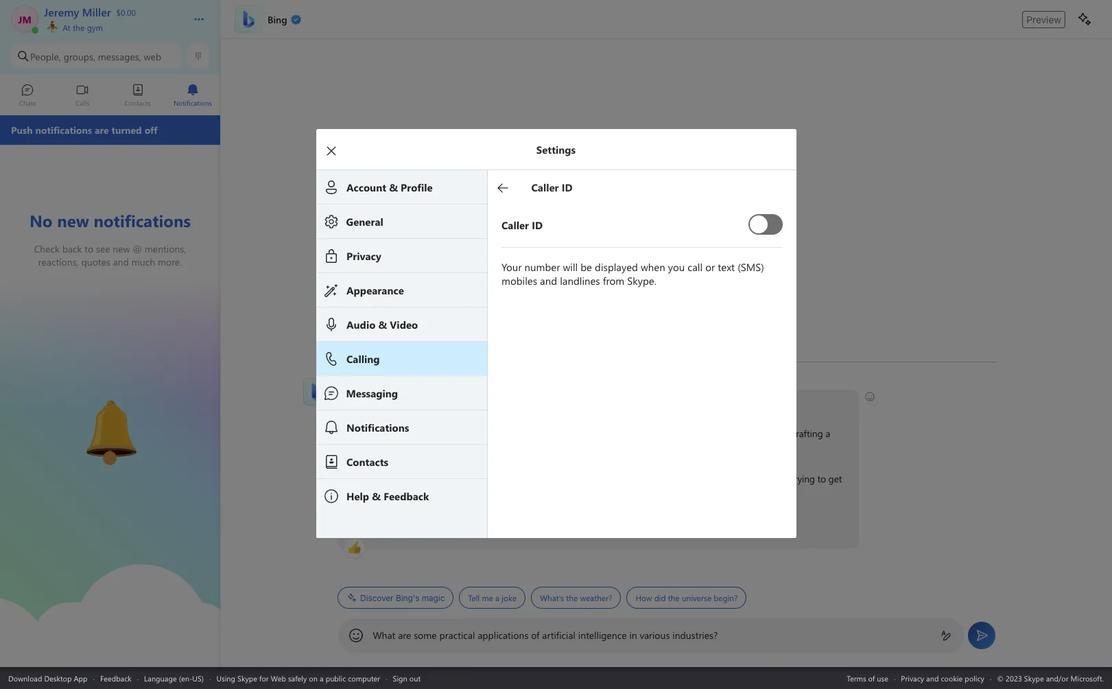 Task type: locate. For each thing, give the bounding box(es) containing it.
desktop
[[44, 673, 72, 683]]

0 horizontal spatial you
[[353, 518, 368, 531]]

1 get from the left
[[694, 472, 707, 485]]

i'm left an
[[345, 472, 358, 485]]

i
[[453, 397, 456, 410], [549, 472, 551, 485]]

9:24
[[358, 378, 373, 388]]

in
[[589, 427, 596, 440], [630, 629, 637, 642]]

0 vertical spatial how
[[415, 397, 434, 410]]

terms
[[847, 673, 867, 683]]

1 vertical spatial for
[[368, 442, 380, 455]]

0 horizontal spatial me
[[362, 427, 375, 440]]

0 horizontal spatial groups,
[[64, 50, 95, 63]]

web
[[144, 50, 161, 63]]

wednesday, november 8, 2023 heading
[[337, 346, 996, 371]]

tell me a joke button
[[459, 587, 525, 609]]

tab list
[[0, 78, 220, 115]]

the right did
[[668, 592, 680, 603]]

you right if
[[353, 518, 368, 531]]

how left did
[[636, 592, 652, 603]]

2 vertical spatial a
[[320, 673, 324, 683]]

trying
[[791, 472, 815, 485]]

me left with
[[572, 442, 585, 455]]

0 horizontal spatial i
[[453, 397, 456, 410]]

1 vertical spatial how
[[636, 592, 652, 603]]

bing,
[[337, 378, 355, 388]]

0 vertical spatial in
[[589, 427, 596, 440]]

(openhands)
[[757, 517, 808, 530]]

of inside ask me any type of question, like finding vegan restaurants in cambridge, itinerary for your trip to europe or drafting a story for curious kids. in groups, remember to mention me with @bing. i'm an ai preview, so i'm still learning. sometimes i might say something weird. don't get mad at me, i'm just trying to get better! if you want to start over, type
[[415, 427, 423, 440]]

groups, down the like
[[445, 442, 476, 455]]

privacy and cookie policy link
[[901, 673, 985, 683]]

a inside button
[[495, 592, 499, 603]]

caller id dialog
[[316, 129, 817, 538]]

2 vertical spatial me
[[482, 592, 493, 603]]

some
[[414, 629, 437, 642]]

over,
[[425, 518, 444, 531]]

terms of use
[[847, 673, 889, 683]]

of left artificial
[[531, 629, 540, 642]]

in left various
[[630, 629, 637, 642]]

a inside ask me any type of question, like finding vegan restaurants in cambridge, itinerary for your trip to europe or drafting a story for curious kids. in groups, remember to mention me with @bing. i'm an ai preview, so i'm still learning. sometimes i might say something weird. don't get mad at me, i'm just trying to get better! if you want to start over, type
[[825, 427, 830, 440]]

1 horizontal spatial get
[[829, 472, 842, 485]]

me
[[362, 427, 375, 440], [572, 442, 585, 455], [482, 592, 493, 603]]

0 vertical spatial groups,
[[64, 50, 95, 63]]

cookie
[[941, 673, 963, 683]]

a
[[825, 427, 830, 440], [495, 592, 499, 603], [320, 673, 324, 683]]

1 horizontal spatial how
[[636, 592, 652, 603]]

terms of use link
[[847, 673, 889, 683]]

0 vertical spatial a
[[825, 427, 830, 440]]

bing's
[[396, 593, 419, 603]]

story
[[345, 442, 365, 455]]

1 horizontal spatial you
[[479, 397, 494, 410]]

2 get from the left
[[829, 472, 842, 485]]

how inside button
[[636, 592, 652, 603]]

ask me any type of question, like finding vegan restaurants in cambridge, itinerary for your trip to europe or drafting a story for curious kids. in groups, remember to mention me with @bing. i'm an ai preview, so i'm still learning. sometimes i might say something weird. don't get mad at me, i'm just trying to get better! if you want to start over, type
[[345, 427, 845, 531]]

mention
[[535, 442, 569, 455]]

i inside ask me any type of question, like finding vegan restaurants in cambridge, itinerary for your trip to europe or drafting a story for curious kids. in groups, remember to mention me with @bing. i'm an ai preview, so i'm still learning. sometimes i might say something weird. don't get mad at me, i'm just trying to get better! if you want to start over, type
[[549, 472, 551, 485]]

get
[[694, 472, 707, 485], [829, 472, 842, 485]]

intelligence
[[578, 629, 627, 642]]

1 vertical spatial you
[[353, 518, 368, 531]]

groups, down at the gym
[[64, 50, 95, 63]]

how right !
[[415, 397, 434, 410]]

0 vertical spatial me
[[362, 427, 375, 440]]

!
[[410, 397, 412, 410]]

1 horizontal spatial for
[[368, 442, 380, 455]]

type
[[395, 427, 413, 440], [447, 518, 465, 531]]

to right 'trip'
[[737, 427, 745, 440]]

me right tell
[[482, 592, 493, 603]]

in inside ask me any type of question, like finding vegan restaurants in cambridge, itinerary for your trip to europe or drafting a story for curious kids. in groups, remember to mention me with @bing. i'm an ai preview, so i'm still learning. sometimes i might say something weird. don't get mad at me, i'm just trying to get better! if you want to start over, type
[[589, 427, 596, 440]]

can
[[436, 397, 451, 410]]

0 vertical spatial you
[[479, 397, 494, 410]]

artificial
[[542, 629, 576, 642]]

for right story
[[368, 442, 380, 455]]

me for ask me any type of question, like finding vegan restaurants in cambridge, itinerary for your trip to europe or drafting a story for curious kids. in groups, remember to mention me with @bing. i'm an ai preview, so i'm still learning. sometimes i might say something weird. don't get mad at me, i'm just trying to get better! if you want to start over, type
[[362, 427, 375, 440]]

1 horizontal spatial type
[[447, 518, 465, 531]]

drafting
[[790, 427, 823, 440]]

better!
[[345, 487, 372, 500]]

2 horizontal spatial a
[[825, 427, 830, 440]]

sign out link
[[393, 673, 421, 683]]

begin?
[[714, 592, 738, 603]]

1 horizontal spatial me
[[482, 592, 493, 603]]

preview
[[1027, 13, 1062, 25]]

Caller ID checkbox
[[748, 209, 783, 240]]

i'm right so
[[431, 472, 444, 485]]

me,
[[741, 472, 756, 485]]

at
[[731, 472, 739, 485]]

any
[[378, 427, 392, 440]]

1 horizontal spatial groups,
[[445, 442, 476, 455]]

you right help
[[479, 397, 494, 410]]

0 horizontal spatial i'm
[[345, 472, 358, 485]]

@bing.
[[607, 442, 637, 455]]

download desktop app link
[[8, 673, 88, 683]]

0 horizontal spatial get
[[694, 472, 707, 485]]

joke
[[502, 592, 516, 603]]

groups, inside button
[[64, 50, 95, 63]]

the
[[73, 22, 85, 33], [566, 592, 578, 603], [668, 592, 680, 603]]

2 horizontal spatial me
[[572, 442, 585, 455]]

1 horizontal spatial the
[[566, 592, 578, 603]]

a right on
[[320, 673, 324, 683]]

1 vertical spatial me
[[572, 442, 585, 455]]

i left might
[[549, 472, 551, 485]]

type up curious
[[395, 427, 413, 440]]

1 vertical spatial a
[[495, 592, 499, 603]]

2 horizontal spatial i'm
[[759, 472, 771, 485]]

language (en-us)
[[144, 673, 204, 683]]

people,
[[30, 50, 61, 63]]

0 horizontal spatial how
[[415, 397, 434, 410]]

2 horizontal spatial of
[[869, 673, 875, 683]]

a right drafting
[[825, 427, 830, 440]]

2 horizontal spatial the
[[668, 592, 680, 603]]

1 vertical spatial groups,
[[445, 442, 476, 455]]

magic
[[422, 593, 445, 603]]

get left mad
[[694, 472, 707, 485]]

in up with
[[589, 427, 596, 440]]

how
[[415, 397, 434, 410], [636, 592, 652, 603]]

what's
[[540, 592, 564, 603]]

1 vertical spatial of
[[531, 629, 540, 642]]

a left joke
[[495, 592, 499, 603]]

universe
[[682, 592, 712, 603]]

of left use
[[869, 673, 875, 683]]

2 vertical spatial for
[[259, 673, 269, 683]]

privacy and cookie policy
[[901, 673, 985, 683]]

question,
[[426, 427, 464, 440]]

0 horizontal spatial of
[[415, 427, 423, 440]]

the right the at
[[73, 22, 85, 33]]

at the gym
[[60, 22, 103, 33]]

1 vertical spatial i
[[549, 472, 551, 485]]

type right over,
[[447, 518, 465, 531]]

0 vertical spatial for
[[685, 427, 697, 440]]

1 horizontal spatial i'm
[[431, 472, 444, 485]]

i'm
[[345, 472, 358, 485], [431, 472, 444, 485], [759, 472, 771, 485]]

the right what's at bottom
[[566, 592, 578, 603]]

1 i'm from the left
[[345, 472, 358, 485]]

me inside button
[[482, 592, 493, 603]]

0 vertical spatial i
[[453, 397, 456, 410]]

kids.
[[414, 442, 433, 455]]

Type a message text field
[[373, 629, 930, 642]]

with
[[587, 442, 605, 455]]

discover
[[360, 593, 393, 603]]

computer
[[348, 673, 380, 683]]

0 horizontal spatial type
[[395, 427, 413, 440]]

0 horizontal spatial in
[[589, 427, 596, 440]]

in
[[435, 442, 443, 455]]

1 horizontal spatial in
[[630, 629, 637, 642]]

for
[[685, 427, 697, 440], [368, 442, 380, 455], [259, 673, 269, 683]]

policy
[[965, 673, 985, 683]]

various
[[640, 629, 670, 642]]

0 vertical spatial of
[[415, 427, 423, 440]]

get right trying
[[829, 472, 842, 485]]

i'm left just
[[759, 472, 771, 485]]

i right the can
[[453, 397, 456, 410]]

of
[[415, 427, 423, 440], [531, 629, 540, 642], [869, 673, 875, 683]]

for left your
[[685, 427, 697, 440]]

1 horizontal spatial i
[[549, 472, 551, 485]]

me for tell me a joke
[[482, 592, 493, 603]]

0 horizontal spatial the
[[73, 22, 85, 33]]

for left the web
[[259, 673, 269, 683]]

of up kids.
[[415, 427, 423, 440]]

me left any
[[362, 427, 375, 440]]

weird.
[[642, 472, 667, 485]]

bing
[[391, 397, 410, 410]]

1 horizontal spatial a
[[495, 592, 499, 603]]

to down vegan
[[524, 442, 532, 455]]



Task type: describe. For each thing, give the bounding box(es) containing it.
itinerary
[[649, 427, 683, 440]]

at the gym button
[[44, 19, 180, 33]]

app
[[74, 673, 88, 683]]

download desktop app
[[8, 673, 88, 683]]

so
[[419, 472, 429, 485]]

want
[[370, 518, 390, 531]]

groups, inside ask me any type of question, like finding vegan restaurants in cambridge, itinerary for your trip to europe or drafting a story for curious kids. in groups, remember to mention me with @bing. i'm an ai preview, so i'm still learning. sometimes i might say something weird. don't get mad at me, i'm just trying to get better! if you want to start over, type
[[445, 442, 476, 455]]

applications
[[478, 629, 529, 642]]

learning.
[[463, 472, 498, 485]]

finding
[[482, 427, 511, 440]]

what's the weather?
[[540, 592, 612, 603]]

0 horizontal spatial a
[[320, 673, 324, 683]]

trip
[[720, 427, 734, 440]]

the for at
[[73, 22, 85, 33]]

sign out
[[393, 673, 421, 683]]

weather?
[[580, 592, 612, 603]]

europe
[[748, 427, 777, 440]]

or
[[779, 427, 788, 440]]

hey,
[[345, 397, 362, 410]]

tell
[[468, 592, 480, 603]]

curious
[[382, 442, 412, 455]]

today?
[[496, 397, 523, 410]]

did
[[654, 592, 666, 603]]

0 horizontal spatial for
[[259, 673, 269, 683]]

are
[[398, 629, 411, 642]]

you inside ask me any type of question, like finding vegan restaurants in cambridge, itinerary for your trip to europe or drafting a story for curious kids. in groups, remember to mention me with @bing. i'm an ai preview, so i'm still learning. sometimes i might say something weird. don't get mad at me, i'm just trying to get better! if you want to start over, type
[[353, 518, 368, 531]]

if
[[345, 518, 350, 531]]

vegan
[[514, 427, 539, 440]]

use
[[877, 673, 889, 683]]

on
[[309, 673, 318, 683]]

to right trying
[[818, 472, 826, 485]]

industries?
[[673, 629, 718, 642]]

0 vertical spatial type
[[395, 427, 413, 440]]

an
[[360, 472, 370, 485]]

out
[[410, 673, 421, 683]]

people, groups, messages, web button
[[11, 44, 182, 69]]

this
[[365, 397, 380, 410]]

2 vertical spatial of
[[869, 673, 875, 683]]

your
[[699, 427, 718, 440]]

using skype for web safely on a public computer link
[[217, 673, 380, 683]]

how did the universe begin?
[[636, 592, 738, 603]]

am
[[375, 378, 388, 388]]

feedback
[[100, 673, 132, 683]]

3 i'm from the left
[[759, 472, 771, 485]]

what
[[373, 629, 396, 642]]

people, groups, messages, web
[[30, 50, 161, 63]]

2 horizontal spatial for
[[685, 427, 697, 440]]

1 vertical spatial in
[[630, 629, 637, 642]]

language (en-us) link
[[144, 673, 204, 683]]

like
[[466, 427, 480, 440]]

don't
[[669, 472, 691, 485]]

bing, 9:24 am
[[337, 378, 388, 388]]

web
[[271, 673, 286, 683]]

at
[[63, 22, 71, 33]]

gym
[[87, 22, 103, 33]]

privacy
[[901, 673, 925, 683]]

(en-
[[179, 673, 192, 683]]

ask
[[345, 427, 360, 440]]

using
[[217, 673, 235, 683]]

2 i'm from the left
[[431, 472, 444, 485]]

us)
[[192, 673, 204, 683]]

restaurants
[[541, 427, 586, 440]]

the for what's
[[566, 592, 578, 603]]

tell me a joke
[[468, 592, 516, 603]]

messages,
[[98, 50, 141, 63]]

how did the universe begin? button
[[627, 587, 747, 609]]

skype
[[238, 673, 257, 683]]

start
[[404, 518, 422, 531]]

safely
[[288, 673, 307, 683]]

1 horizontal spatial of
[[531, 629, 540, 642]]

just
[[774, 472, 788, 485]]

still
[[446, 472, 460, 485]]

hey, this is bing ! how can i help you today?
[[345, 397, 526, 410]]

download
[[8, 673, 42, 683]]

what's the weather? button
[[531, 587, 621, 609]]

what are some practical applications of artificial intelligence in various industries?
[[373, 629, 718, 642]]

1 vertical spatial type
[[447, 518, 465, 531]]

might
[[554, 472, 578, 485]]

ai
[[373, 472, 381, 485]]

discover bing's magic
[[360, 593, 445, 603]]

practical
[[440, 629, 475, 642]]

preview,
[[384, 472, 417, 485]]

say
[[580, 472, 594, 485]]

using skype for web safely on a public computer
[[217, 673, 380, 683]]

is
[[382, 397, 388, 410]]

to left start
[[393, 518, 401, 531]]

newtopic
[[467, 518, 506, 531]]



Task type: vqa. For each thing, say whether or not it's contained in the screenshot.
'LANGUAGE'
yes



